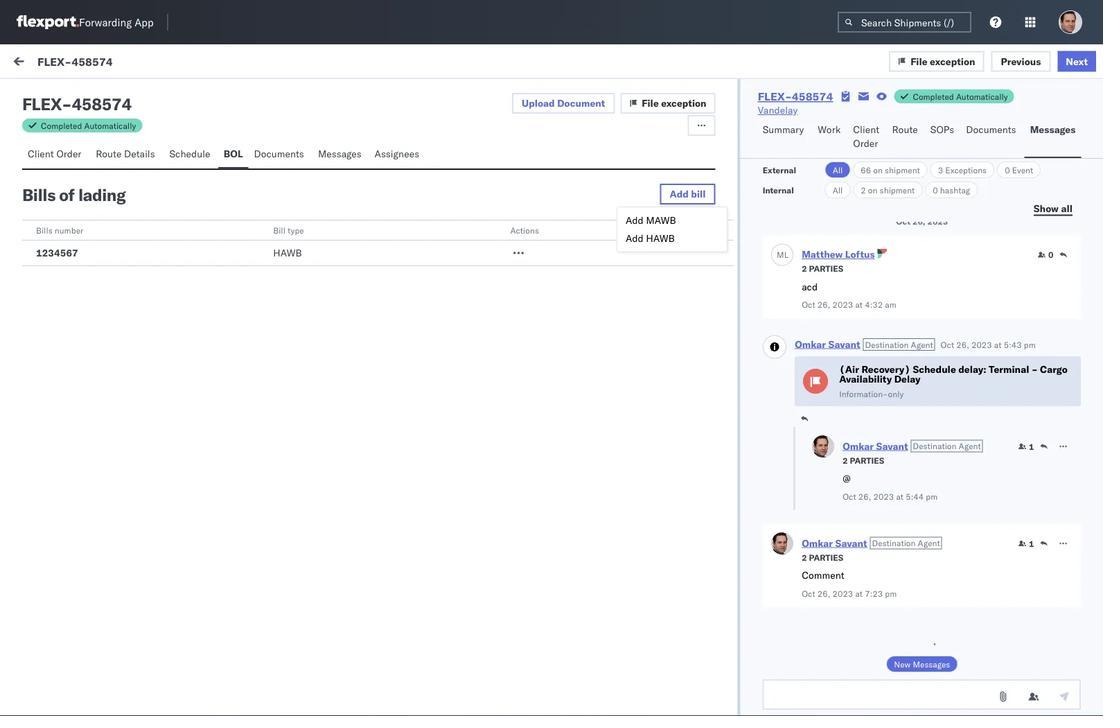 Task type: vqa. For each thing, say whether or not it's contained in the screenshot.
Import
yes



Task type: describe. For each thing, give the bounding box(es) containing it.
0 horizontal spatial hawb
[[273, 247, 302, 259]]

1 horizontal spatial completed
[[913, 91, 954, 102]]

resize handle column header for related work item/shipment
[[1068, 116, 1085, 716]]

sops button
[[925, 117, 961, 158]]

app
[[135, 16, 154, 29]]

5:43
[[1004, 339, 1022, 350]]

forwarding app
[[79, 16, 154, 29]]

2 parties button for comment
[[802, 551, 843, 563]]

66
[[861, 165, 871, 175]]

order for leftmost client order button
[[56, 148, 81, 160]]

1 horizontal spatial file exception
[[911, 55, 976, 67]]

1 for comment
[[1029, 538, 1034, 549]]

all button for 66
[[825, 162, 851, 178]]

next
[[1066, 55, 1088, 67]]

458574 up @ oct 26, 2023 at 5:44 pm on the bottom
[[881, 438, 917, 451]]

actions
[[511, 225, 539, 235]]

savant down "lading"
[[99, 212, 129, 225]]

oct inside 'comment oct 26, 2023 at 7:23 pm'
[[802, 588, 815, 599]]

2 parties for acd
[[802, 263, 843, 274]]

2023 down 0 hashtag
[[928, 216, 948, 227]]

1 horizontal spatial file
[[911, 55, 928, 67]]

all button for 2
[[825, 182, 851, 198]]

flexport. image
[[17, 15, 79, 29]]

0 horizontal spatial file
[[642, 97, 659, 109]]

- up message on the left top
[[62, 94, 72, 114]]

resize handle column header for category
[[829, 116, 846, 716]]

@ oct 26, 2023 at 5:44 pm
[[843, 472, 938, 502]]

event
[[1013, 165, 1034, 175]]

parties for comment
[[809, 552, 843, 563]]

1 flex- 458574 from the top
[[852, 161, 917, 173]]

4 flex- 458574 from the top
[[852, 695, 917, 707]]

comment oct 26, 2023 at 7:23 pm
[[802, 569, 897, 599]]

0 vertical spatial automatically
[[957, 91, 1008, 102]]

add mawb add hawb
[[626, 214, 676, 244]]

m l
[[777, 249, 789, 260]]

my work
[[14, 53, 75, 72]]

edt
[[480, 161, 497, 173]]

- inside (air recovery) schedule delay: terminal - cargo availability delay information-only
[[1032, 363, 1038, 375]]

- left "add mawb add hawb"
[[613, 224, 619, 236]]

1 button for @
[[1018, 441, 1034, 452]]

work button
[[813, 117, 848, 158]]

458574 down 5:44
[[881, 529, 917, 541]]

0 vertical spatial omkar savant destination agent
[[795, 338, 933, 350]]

only
[[888, 389, 904, 399]]

schedule button
[[164, 141, 218, 168]]

0 inside button
[[1049, 250, 1054, 260]]

add bill
[[670, 188, 706, 200]]

0 vertical spatial omkar savant button
[[795, 338, 860, 350]]

hashtag
[[941, 185, 971, 195]]

assignees
[[375, 148, 420, 160]]

bills number
[[36, 225, 83, 235]]

show all button
[[1026, 198, 1081, 219]]

1 horizontal spatial documents button
[[961, 117, 1025, 158]]

7:23
[[865, 588, 883, 599]]

acd
[[802, 280, 818, 293]]

bol
[[224, 148, 243, 160]]

cargo
[[1040, 363, 1068, 375]]

assignees button
[[369, 141, 428, 168]]

messaging
[[72, 174, 119, 186]]

external for external
[[763, 165, 797, 175]]

0 horizontal spatial completed
[[41, 120, 82, 131]]

omkar savant for messaging test.
[[67, 150, 129, 162]]

0 horizontal spatial messages button
[[313, 141, 369, 168]]

all
[[1062, 202, 1073, 214]]

import
[[103, 57, 132, 69]]

new messages
[[894, 659, 950, 669]]

2 for @
[[843, 455, 848, 465]]

previous button
[[992, 51, 1051, 72]]

0 horizontal spatial automatically
[[84, 120, 136, 131]]

omkar savant button for @
[[843, 440, 908, 452]]

related
[[853, 120, 881, 131]]

information-
[[839, 389, 888, 399]]

flex- 1366815
[[852, 286, 923, 298]]

mawb
[[646, 214, 676, 226]]

savant up 'comment oct 26, 2023 at 7:23 pm'
[[835, 537, 867, 549]]

import work
[[103, 57, 157, 69]]

oct inside @ oct 26, 2023 at 5:44 pm
[[843, 491, 856, 502]]

work inside work button
[[818, 123, 841, 136]]

2 for acd
[[802, 263, 807, 274]]

2023 up delay:
[[972, 339, 992, 350]]

external (0)
[[22, 88, 79, 100]]

(0) for internal (0)
[[129, 88, 147, 100]]

omkar up messaging
[[67, 150, 96, 162]]

of
[[59, 184, 75, 205]]

0 horizontal spatial documents button
[[249, 141, 313, 168]]

1 horizontal spatial messages button
[[1025, 117, 1082, 158]]

bill
[[273, 225, 286, 235]]

omkar up @
[[843, 440, 874, 452]]

loftus
[[845, 248, 875, 260]]

omkar savant destination agent for @
[[843, 440, 981, 452]]

omkar savant button for comment
[[802, 537, 867, 549]]

458574 up vandelay
[[792, 89, 833, 103]]

- down category
[[613, 161, 619, 173]]

new
[[894, 659, 911, 669]]

number
[[55, 225, 83, 235]]

1854269
[[881, 224, 923, 236]]

route button
[[887, 117, 925, 158]]

category
[[613, 120, 647, 131]]

2 for comment
[[802, 552, 807, 563]]

(air
[[839, 363, 859, 375]]

66 on shipment
[[861, 165, 920, 175]]

26, inside @ oct 26, 2023 at 5:44 pm
[[858, 491, 871, 502]]

schedule inside button
[[169, 148, 210, 160]]

0 vertical spatial exception
[[930, 55, 976, 67]]

flex- 1854269
[[852, 224, 923, 236]]

commendation
[[95, 236, 161, 249]]

pm
[[462, 161, 477, 173]]

client for leftmost client order button
[[28, 148, 54, 160]]

type
[[288, 225, 304, 235]]

3
[[938, 165, 944, 175]]

morale!
[[263, 236, 296, 249]]

omkar savant destination agent for comment
[[802, 537, 940, 549]]

messaging test.
[[72, 174, 141, 186]]

filing
[[63, 236, 85, 249]]

bill type
[[273, 225, 304, 235]]

0 vertical spatial am
[[47, 236, 60, 249]]

2 flex- 458574 from the top
[[852, 438, 917, 451]]

shipment for 66 on shipment
[[885, 165, 920, 175]]

i am filing a commendation report to improve your morale!
[[42, 236, 296, 249]]

2 on shipment
[[861, 185, 915, 195]]

delay:
[[959, 363, 987, 375]]

schedule inside (air recovery) schedule delay: terminal - cargo availability delay information-only
[[913, 363, 956, 375]]

route details button
[[90, 141, 164, 168]]

2 parties for @
[[843, 455, 884, 465]]

2 parties button for @
[[843, 454, 884, 466]]

route for route
[[893, 123, 918, 136]]

lading
[[78, 184, 126, 205]]

7:22
[[439, 161, 460, 173]]

pm for @
[[926, 491, 938, 502]]

458574 down forwarding app link in the top of the page
[[72, 54, 113, 68]]

oct up (air recovery) schedule delay: terminal - cargo availability delay information-only
[[941, 339, 954, 350]]

5:44
[[906, 491, 924, 502]]

on for 66
[[874, 165, 883, 175]]

summary
[[763, 123, 804, 136]]

am inside the acd oct 26, 2023 at 4:32 am
[[885, 299, 897, 310]]

next button
[[1058, 51, 1097, 72]]

vandelay
[[758, 104, 798, 116]]

i
[[42, 236, 44, 249]]

0 vertical spatial agent
[[911, 339, 933, 350]]

2 down 66
[[861, 185, 866, 195]]

bills for bills of lading
[[22, 184, 55, 205]]

report
[[163, 236, 190, 249]]

2 vertical spatial add
[[626, 232, 644, 244]]

458574 up 2 on shipment
[[881, 161, 917, 173]]

document
[[557, 97, 605, 109]]

client for right client order button
[[854, 123, 880, 136]]

bol button
[[218, 141, 249, 168]]

savant up @ oct 26, 2023 at 5:44 pm on the bottom
[[876, 440, 908, 452]]

26, down 2 on shipment
[[913, 216, 925, 227]]

improve
[[204, 236, 238, 249]]

26, down assignees
[[392, 161, 407, 173]]

omkar down acd
[[795, 338, 826, 350]]

hawb inside "add mawb add hawb"
[[646, 232, 675, 244]]

internal for internal
[[763, 185, 794, 195]]

flex - 458574
[[22, 94, 132, 114]]

0 horizontal spatial completed automatically
[[41, 120, 136, 131]]

upload document
[[522, 97, 605, 109]]

0 vertical spatial completed automatically
[[913, 91, 1008, 102]]

at for comment
[[855, 588, 863, 599]]

external for external (0)
[[22, 88, 59, 100]]

0 vertical spatial destination
[[865, 339, 909, 350]]

1366815
[[881, 286, 923, 298]]

client order for leftmost client order button
[[28, 148, 81, 160]]

test.
[[121, 174, 141, 186]]

documents for the left documents button
[[254, 148, 304, 160]]

show
[[1034, 202, 1059, 214]]



Task type: locate. For each thing, give the bounding box(es) containing it.
(0) inside button
[[129, 88, 147, 100]]

agent down (air recovery) schedule delay: terminal - cargo availability delay information-only
[[959, 441, 981, 451]]

-
[[62, 94, 72, 114], [613, 161, 619, 173], [613, 224, 619, 236], [1032, 363, 1038, 375]]

agent up 2271801 at the right of page
[[911, 339, 933, 350]]

4 resize handle column header from the left
[[1068, 116, 1085, 716]]

pm
[[1024, 339, 1036, 350], [926, 491, 938, 502], [885, 588, 897, 599]]

work right related
[[884, 120, 902, 131]]

automatically down previous button
[[957, 91, 1008, 102]]

parties
[[809, 263, 843, 274], [850, 455, 884, 465], [809, 552, 843, 563]]

route details
[[96, 148, 155, 160]]

2 all button from the top
[[825, 182, 851, 198]]

at left the 5:43
[[994, 339, 1002, 350]]

pm right the 5:43
[[1024, 339, 1036, 350]]

0 vertical spatial work
[[40, 53, 75, 72]]

destination down 5:44
[[872, 538, 916, 548]]

pm inside 'comment oct 26, 2023 at 7:23 pm'
[[885, 588, 897, 599]]

bill
[[691, 188, 706, 200]]

all left 2 on shipment
[[833, 185, 843, 195]]

client order
[[854, 123, 880, 149], [28, 148, 81, 160]]

external down summary "button"
[[763, 165, 797, 175]]

parties up @
[[850, 455, 884, 465]]

2023 inside @ oct 26, 2023 at 5:44 pm
[[873, 491, 894, 502]]

flex-458574
[[37, 54, 113, 68], [758, 89, 833, 103]]

internal
[[93, 88, 127, 100], [763, 185, 794, 195]]

0 for event
[[1005, 165, 1010, 175]]

flex- 2271801
[[852, 355, 923, 367]]

availability
[[839, 373, 892, 385]]

external inside button
[[22, 88, 59, 100]]

None text field
[[763, 679, 1081, 710]]

2023 down comment
[[833, 588, 853, 599]]

route left sops
[[893, 123, 918, 136]]

flex
[[22, 94, 62, 114]]

2 horizontal spatial pm
[[1024, 339, 1036, 350]]

to
[[192, 236, 201, 249]]

internal inside button
[[93, 88, 127, 100]]

0 vertical spatial all button
[[825, 162, 851, 178]]

1 (0) from the left
[[61, 88, 79, 100]]

1 for @
[[1029, 441, 1034, 452]]

1 vertical spatial 2 parties button
[[843, 454, 884, 466]]

1 vertical spatial automatically
[[84, 120, 136, 131]]

internal down import
[[93, 88, 127, 100]]

agent for @
[[959, 441, 981, 451]]

pm for comment
[[885, 588, 897, 599]]

previous
[[1001, 55, 1041, 67]]

omkar up comment
[[802, 537, 833, 549]]

1 horizontal spatial documents
[[967, 123, 1017, 136]]

1 horizontal spatial automatically
[[957, 91, 1008, 102]]

documents for right documents button
[[967, 123, 1017, 136]]

matthew
[[802, 248, 843, 260]]

2 up acd
[[802, 263, 807, 274]]

458574 down import
[[72, 94, 132, 114]]

messages up event
[[1031, 123, 1076, 136]]

1 horizontal spatial flex-458574
[[758, 89, 833, 103]]

work inside import work button
[[134, 57, 157, 69]]

messages for the leftmost messages button
[[318, 148, 362, 160]]

flex-
[[37, 54, 72, 68], [758, 89, 792, 103], [852, 161, 881, 173], [852, 224, 881, 236], [852, 286, 881, 298], [852, 355, 881, 367], [852, 438, 881, 451], [852, 529, 881, 541], [852, 695, 881, 707]]

2 vertical spatial messages
[[913, 659, 950, 669]]

0 horizontal spatial am
[[47, 236, 60, 249]]

details
[[124, 148, 155, 160]]

at inside @ oct 26, 2023 at 5:44 pm
[[896, 491, 904, 502]]

2023
[[928, 216, 948, 227], [833, 299, 853, 310], [972, 339, 992, 350], [873, 491, 894, 502], [833, 588, 853, 599]]

forwarding
[[79, 16, 132, 29]]

2 parties for comment
[[802, 552, 843, 563]]

2023,
[[409, 161, 436, 173]]

internal for internal (0)
[[93, 88, 127, 100]]

internal (0)
[[93, 88, 147, 100]]

0 vertical spatial parties
[[809, 263, 843, 274]]

oct 26, 2023, 7:22 pm edt
[[373, 161, 497, 173]]

2 resize handle column header from the left
[[590, 116, 606, 716]]

at for acd
[[855, 299, 863, 310]]

0 horizontal spatial pm
[[885, 588, 897, 599]]

matthew loftus
[[802, 248, 875, 260]]

add bill button
[[660, 184, 716, 204]]

completed up item/shipment
[[913, 91, 954, 102]]

0 vertical spatial 0
[[1005, 165, 1010, 175]]

Search Shipments (/) text field
[[838, 12, 972, 33]]

1 all button from the top
[[825, 162, 851, 178]]

1 all from the top
[[833, 165, 843, 175]]

at for @
[[896, 491, 904, 502]]

1 vertical spatial messages
[[318, 148, 362, 160]]

2 vertical spatial 0
[[1049, 250, 1054, 260]]

0 horizontal spatial messages
[[318, 148, 362, 160]]

recovery)
[[862, 363, 910, 375]]

completed down flex - 458574
[[41, 120, 82, 131]]

1 vertical spatial destination
[[913, 441, 957, 451]]

pm inside @ oct 26, 2023 at 5:44 pm
[[926, 491, 938, 502]]

work right import
[[134, 57, 157, 69]]

2 parties button for acd
[[802, 262, 843, 274]]

bills for bills number
[[36, 225, 52, 235]]

all button left 2 on shipment
[[825, 182, 851, 198]]

0 vertical spatial flex-458574
[[37, 54, 113, 68]]

0 horizontal spatial work
[[134, 57, 157, 69]]

shipment up 2 on shipment
[[885, 165, 920, 175]]

1 horizontal spatial work
[[884, 120, 902, 131]]

0 vertical spatial internal
[[93, 88, 127, 100]]

0 horizontal spatial schedule
[[169, 148, 210, 160]]

0 horizontal spatial file exception
[[642, 97, 707, 109]]

2 1 button from the top
[[1018, 538, 1034, 549]]

delay
[[894, 373, 921, 385]]

(0)
[[61, 88, 79, 100], [129, 88, 147, 100]]

0 vertical spatial file exception
[[911, 55, 976, 67]]

client order up 66
[[854, 123, 880, 149]]

2023 left 4:32
[[833, 299, 853, 310]]

messages button up event
[[1025, 117, 1082, 158]]

(0) for external (0)
[[61, 88, 79, 100]]

add for add bill
[[670, 188, 689, 200]]

savant up (air
[[828, 338, 860, 350]]

1 vertical spatial client
[[28, 148, 54, 160]]

(0) inside button
[[61, 88, 79, 100]]

1 vertical spatial completed
[[41, 120, 82, 131]]

@
[[843, 472, 851, 484]]

0 vertical spatial 1 button
[[1018, 441, 1034, 452]]

file up category
[[642, 97, 659, 109]]

2271801
[[881, 355, 923, 367]]

1 vertical spatial bills
[[36, 225, 52, 235]]

(0) down import work button
[[129, 88, 147, 100]]

1 horizontal spatial internal
[[763, 185, 794, 195]]

on
[[874, 165, 883, 175], [868, 185, 878, 195]]

0 vertical spatial client
[[854, 123, 880, 136]]

at left 7:23
[[855, 588, 863, 599]]

3 exceptions
[[938, 165, 987, 175]]

1 vertical spatial exception
[[661, 97, 707, 109]]

0 hashtag
[[933, 185, 971, 195]]

26, down comment
[[817, 588, 830, 599]]

external (0) button
[[17, 82, 87, 109]]

documents up exceptions
[[967, 123, 1017, 136]]

l
[[784, 249, 789, 260]]

2 vertical spatial omkar savant destination agent
[[802, 537, 940, 549]]

1 vertical spatial route
[[96, 148, 122, 160]]

1 vertical spatial file exception
[[642, 97, 707, 109]]

0 horizontal spatial 0
[[933, 185, 938, 195]]

2023 for acd
[[833, 299, 853, 310]]

show all
[[1034, 202, 1073, 214]]

4:32
[[865, 299, 883, 310]]

agent for comment
[[918, 538, 940, 548]]

1 vertical spatial schedule
[[913, 363, 956, 375]]

parties for @
[[850, 455, 884, 465]]

2023 for @
[[873, 491, 894, 502]]

am down the flex- 1366815
[[885, 299, 897, 310]]

1 horizontal spatial client order button
[[848, 117, 887, 158]]

1 button
[[1018, 441, 1034, 452], [1018, 538, 1034, 549]]

parties up comment
[[809, 552, 843, 563]]

0 vertical spatial schedule
[[169, 148, 210, 160]]

order for right client order button
[[854, 137, 879, 149]]

flex-458574 down forwarding app link in the top of the page
[[37, 54, 113, 68]]

1 vertical spatial all
[[833, 185, 843, 195]]

1 vertical spatial documents
[[254, 148, 304, 160]]

2 omkar savant from the top
[[67, 212, 129, 225]]

client order button down message on the left top
[[22, 141, 90, 168]]

client order for right client order button
[[854, 123, 880, 149]]

1 1 from the top
[[1029, 441, 1034, 452]]

2
[[861, 185, 866, 195], [802, 263, 807, 274], [843, 455, 848, 465], [802, 552, 807, 563]]

2 parties button
[[802, 262, 843, 274], [843, 454, 884, 466], [802, 551, 843, 563]]

omkar up number
[[67, 212, 96, 225]]

m
[[777, 249, 784, 260]]

oct down comment
[[802, 588, 815, 599]]

2 vertical spatial omkar savant button
[[802, 537, 867, 549]]

new messages button
[[886, 656, 958, 672]]

0 horizontal spatial external
[[22, 88, 59, 100]]

bills up i
[[36, 225, 52, 235]]

1 horizontal spatial messages
[[913, 659, 950, 669]]

at inside the acd oct 26, 2023 at 4:32 am
[[855, 299, 863, 310]]

1 vertical spatial work
[[884, 120, 902, 131]]

documents
[[967, 123, 1017, 136], [254, 148, 304, 160]]

destination for comment
[[872, 538, 916, 548]]

2 all from the top
[[833, 185, 843, 195]]

1 vertical spatial shipment
[[880, 185, 915, 195]]

client right work button
[[854, 123, 880, 136]]

0 left event
[[1005, 165, 1010, 175]]

0 vertical spatial all
[[833, 165, 843, 175]]

2 parties up comment
[[802, 552, 843, 563]]

at left 5:44
[[896, 491, 904, 502]]

2 (0) from the left
[[129, 88, 147, 100]]

pm right 5:44
[[926, 491, 938, 502]]

at inside 'comment oct 26, 2023 at 7:23 pm'
[[855, 588, 863, 599]]

destination for @
[[913, 441, 957, 451]]

client order button
[[848, 117, 887, 158], [22, 141, 90, 168]]

client order button up 66
[[848, 117, 887, 158]]

on down 66
[[868, 185, 878, 195]]

order down related
[[854, 137, 879, 149]]

omkar savant button
[[795, 338, 860, 350], [843, 440, 908, 452], [802, 537, 867, 549]]

1 vertical spatial file
[[642, 97, 659, 109]]

1 vertical spatial pm
[[926, 491, 938, 502]]

0 vertical spatial on
[[874, 165, 883, 175]]

2 parties button up comment
[[802, 551, 843, 563]]

1 omkar savant from the top
[[67, 150, 129, 162]]

exceptions
[[946, 165, 987, 175]]

add inside "add bill" button
[[670, 188, 689, 200]]

external
[[22, 88, 59, 100], [763, 165, 797, 175]]

0 event
[[1005, 165, 1034, 175]]

26, inside the acd oct 26, 2023 at 4:32 am
[[817, 299, 830, 310]]

all for 2
[[833, 185, 843, 195]]

messages for right messages button
[[1031, 123, 1076, 136]]

2023 inside the acd oct 26, 2023 at 4:32 am
[[833, 299, 853, 310]]

1 vertical spatial flex-458574
[[758, 89, 833, 103]]

agent
[[911, 339, 933, 350], [959, 441, 981, 451], [918, 538, 940, 548]]

item/shipment
[[904, 120, 961, 131]]

automatically up route details
[[84, 120, 136, 131]]

458574 down new
[[881, 695, 917, 707]]

all for 66
[[833, 165, 843, 175]]

message
[[43, 120, 76, 131]]

route up 'messaging test.'
[[96, 148, 122, 160]]

shipment down 66 on shipment at right top
[[880, 185, 915, 195]]

3 resize handle column header from the left
[[829, 116, 846, 716]]

3 flex- 458574 from the top
[[852, 529, 917, 541]]

0 horizontal spatial internal
[[93, 88, 127, 100]]

parties for acd
[[809, 263, 843, 274]]

2 1 from the top
[[1029, 538, 1034, 549]]

0 vertical spatial file
[[911, 55, 928, 67]]

omkar savant down "lading"
[[67, 212, 129, 225]]

omkar savant up messaging
[[67, 150, 129, 162]]

oct down 2 on shipment
[[896, 216, 911, 227]]

1 vertical spatial agent
[[959, 441, 981, 451]]

2 vertical spatial parties
[[809, 552, 843, 563]]

0 vertical spatial hawb
[[646, 232, 675, 244]]

matthew loftus button
[[802, 248, 875, 260]]

messages left assignees
[[318, 148, 362, 160]]

route for route details
[[96, 148, 122, 160]]

forwarding app link
[[17, 15, 154, 29]]

0 vertical spatial completed
[[913, 91, 954, 102]]

schedule
[[169, 148, 210, 160], [913, 363, 956, 375]]

messages button left assignees
[[313, 141, 369, 168]]

0 horizontal spatial client order button
[[22, 141, 90, 168]]

savant
[[99, 150, 129, 162], [99, 212, 129, 225], [828, 338, 860, 350], [876, 440, 908, 452], [835, 537, 867, 549]]

1 horizontal spatial order
[[854, 137, 879, 149]]

hawb down mawb
[[646, 232, 675, 244]]

schedule left delay:
[[913, 363, 956, 375]]

add for add mawb add hawb
[[626, 214, 644, 226]]

0 horizontal spatial client
[[28, 148, 54, 160]]

flex- 458574 down @ oct 26, 2023 at 5:44 pm on the bottom
[[852, 529, 917, 541]]

automatically
[[957, 91, 1008, 102], [84, 120, 136, 131]]

1 1 button from the top
[[1018, 441, 1034, 452]]

0 vertical spatial 2 parties
[[802, 263, 843, 274]]

flex- 458574 down new
[[852, 695, 917, 707]]

work for related
[[884, 120, 902, 131]]

summary button
[[757, 117, 813, 158]]

external down my work
[[22, 88, 59, 100]]

1 resize handle column header from the left
[[351, 116, 367, 716]]

1 horizontal spatial completed automatically
[[913, 91, 1008, 102]]

2023 inside 'comment oct 26, 2023 at 7:23 pm'
[[833, 588, 853, 599]]

order inside client order
[[854, 137, 879, 149]]

on for 2
[[868, 185, 878, 195]]

2 vertical spatial destination
[[872, 538, 916, 548]]

1 vertical spatial add
[[626, 214, 644, 226]]

1 horizontal spatial 0
[[1005, 165, 1010, 175]]

1 vertical spatial internal
[[763, 185, 794, 195]]

completed automatically
[[913, 91, 1008, 102], [41, 120, 136, 131]]

related work item/shipment
[[853, 120, 961, 131]]

1 vertical spatial all button
[[825, 182, 851, 198]]

oct down assignees
[[373, 161, 389, 173]]

terminal
[[989, 363, 1029, 375]]

2 parties up @
[[843, 455, 884, 465]]

am right i
[[47, 236, 60, 249]]

1 vertical spatial am
[[885, 299, 897, 310]]

1 vertical spatial work
[[818, 123, 841, 136]]

oct inside the acd oct 26, 2023 at 4:32 am
[[802, 299, 815, 310]]

2 up @
[[843, 455, 848, 465]]

0 horizontal spatial (0)
[[61, 88, 79, 100]]

at
[[855, 299, 863, 310], [994, 339, 1002, 350], [896, 491, 904, 502], [855, 588, 863, 599]]

1 vertical spatial hawb
[[273, 247, 302, 259]]

1 vertical spatial 2 parties
[[843, 455, 884, 465]]

0 vertical spatial bills
[[22, 184, 55, 205]]

omkar savant for filing
[[67, 212, 129, 225]]

2 horizontal spatial messages
[[1031, 123, 1076, 136]]

0 horizontal spatial exception
[[661, 97, 707, 109]]

1 horizontal spatial work
[[818, 123, 841, 136]]

26, down acd
[[817, 299, 830, 310]]

file down search shipments (/) text field
[[911, 55, 928, 67]]

parties down matthew
[[809, 263, 843, 274]]

2023 for comment
[[833, 588, 853, 599]]

1 horizontal spatial exception
[[930, 55, 976, 67]]

2 vertical spatial agent
[[918, 538, 940, 548]]

work
[[134, 57, 157, 69], [818, 123, 841, 136]]

flex- 458574 up 2 on shipment
[[852, 161, 917, 173]]

1 vertical spatial external
[[763, 165, 797, 175]]

26, inside 'comment oct 26, 2023 at 7:23 pm'
[[817, 588, 830, 599]]

order
[[854, 137, 879, 149], [56, 148, 81, 160]]

sops
[[931, 123, 955, 136]]

client order down message on the left top
[[28, 148, 81, 160]]

1 vertical spatial on
[[868, 185, 878, 195]]

0 left hashtag
[[933, 185, 938, 195]]

1 vertical spatial parties
[[850, 455, 884, 465]]

client down message on the left top
[[28, 148, 54, 160]]

upload
[[522, 97, 555, 109]]

26, up delay:
[[956, 339, 969, 350]]

hawb
[[646, 232, 675, 244], [273, 247, 302, 259]]

work for my
[[40, 53, 75, 72]]

(air recovery) schedule delay: terminal - cargo availability delay information-only
[[839, 363, 1068, 399]]

0 horizontal spatial documents
[[254, 148, 304, 160]]

all button left 66
[[825, 162, 851, 178]]

am
[[47, 236, 60, 249], [885, 299, 897, 310]]

destination up flex- 2271801
[[865, 339, 909, 350]]

shipment for 2 on shipment
[[880, 185, 915, 195]]

vandelay link
[[758, 103, 798, 117]]

0 vertical spatial documents
[[967, 123, 1017, 136]]

1 horizontal spatial (0)
[[129, 88, 147, 100]]

omkar savant destination agent up @ oct 26, 2023 at 5:44 pm on the bottom
[[843, 440, 981, 452]]

resize handle column header for message
[[351, 116, 367, 716]]

work
[[40, 53, 75, 72], [884, 120, 902, 131]]

on right 66
[[874, 165, 883, 175]]

- left "cargo"
[[1032, 363, 1038, 375]]

flex-458574 link
[[758, 89, 833, 103]]

file exception down search shipments (/) text field
[[911, 55, 976, 67]]

schedule left bol
[[169, 148, 210, 160]]

pm right 7:23
[[885, 588, 897, 599]]

0 for hashtag
[[933, 185, 938, 195]]

1 button for comment
[[1018, 538, 1034, 549]]

1 horizontal spatial external
[[763, 165, 797, 175]]

0 vertical spatial omkar savant
[[67, 150, 129, 162]]

work up external (0)
[[40, 53, 75, 72]]

2 vertical spatial 2 parties
[[802, 552, 843, 563]]

documents right bol
[[254, 148, 304, 160]]

file exception
[[911, 55, 976, 67], [642, 97, 707, 109]]

0 vertical spatial route
[[893, 123, 918, 136]]

savant up 'messaging test.'
[[99, 150, 129, 162]]

completed
[[913, 91, 954, 102], [41, 120, 82, 131]]

hawb down bill type
[[273, 247, 302, 259]]

omkar savant button up (air
[[795, 338, 860, 350]]

client
[[854, 123, 880, 136], [28, 148, 54, 160]]

file exception up category
[[642, 97, 707, 109]]

upload document button
[[512, 93, 615, 114]]

0 horizontal spatial order
[[56, 148, 81, 160]]

resize handle column header
[[351, 116, 367, 716], [590, 116, 606, 716], [829, 116, 846, 716], [1068, 116, 1085, 716]]

1 horizontal spatial hawb
[[646, 232, 675, 244]]

2023 left 5:44
[[873, 491, 894, 502]]

messages right new
[[913, 659, 950, 669]]

completed automatically down flex - 458574
[[41, 120, 136, 131]]



